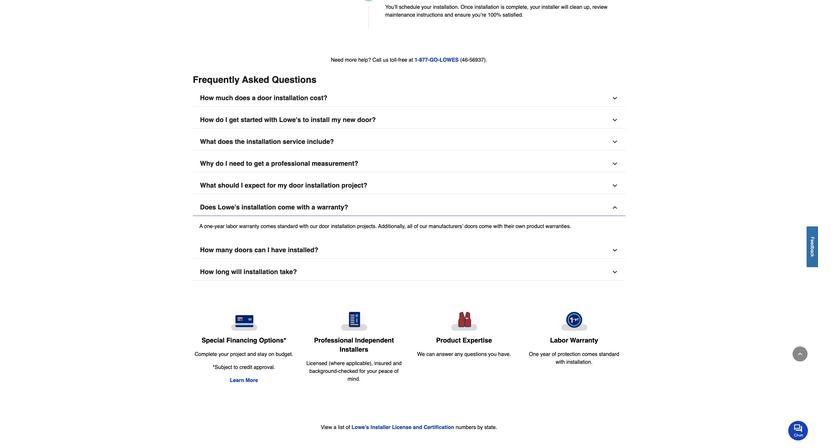 Task type: vqa. For each thing, say whether or not it's contained in the screenshot.


Task type: describe. For each thing, give the bounding box(es) containing it.
numbers
[[456, 425, 476, 431]]

does inside 'what does the installation service include?' button
[[218, 138, 233, 146]]

more
[[345, 57, 357, 63]]

2 horizontal spatial to
[[303, 116, 309, 124]]

can inside button
[[255, 247, 266, 254]]

0 horizontal spatial to
[[234, 365, 238, 371]]

doors inside button
[[235, 247, 253, 254]]

a one-year labor warranty comes standard with our door installation projects. additionally, all of our manufacturers' doors come with their own product warranties.
[[200, 224, 572, 230]]

*subject
[[213, 365, 232, 371]]

f
[[811, 237, 816, 240]]

0 vertical spatial doors
[[465, 224, 478, 230]]

go-
[[430, 57, 440, 63]]

licensed (where applicable), insured and background-checked for your peace of mind.
[[307, 361, 402, 383]]

certification
[[424, 425, 455, 431]]

your up *subject
[[219, 352, 229, 358]]

product
[[527, 224, 545, 230]]

c
[[811, 253, 816, 255]]

door?
[[358, 116, 376, 124]]

professional
[[314, 337, 354, 345]]

one year of protection comes standard with installation.
[[529, 352, 620, 366]]

applicable),
[[347, 361, 373, 367]]

0 vertical spatial get
[[229, 116, 239, 124]]

chevron down image for installed?
[[612, 247, 619, 254]]

include?
[[307, 138, 334, 146]]

what does the installation service include?
[[200, 138, 334, 146]]

we can answer any questions you have.
[[418, 352, 511, 358]]

and right license
[[413, 425, 423, 431]]

with inside button
[[265, 116, 278, 124]]

instructions
[[417, 12, 444, 18]]

will inside how long will installation take? button
[[231, 269, 242, 276]]

chevron down image
[[612, 95, 619, 102]]

a
[[200, 224, 203, 230]]

learn more
[[230, 378, 258, 384]]

have.
[[499, 352, 511, 358]]

how for how do i get started with lowe's to install my new door?
[[200, 116, 214, 124]]

installation right the
[[247, 138, 281, 146]]

warranty
[[571, 337, 599, 345]]

started
[[241, 116, 263, 124]]

how do i get started with lowe's to install my new door?
[[200, 116, 376, 124]]

budget.
[[276, 352, 293, 358]]

i for expect
[[241, 182, 243, 190]]

with up installed?
[[300, 224, 309, 230]]

labor
[[226, 224, 238, 230]]

state.
[[485, 425, 498, 431]]

need more help? call us toll-free at 1-877-go-lowes (46-56937).
[[331, 57, 488, 63]]

with inside button
[[297, 204, 310, 211]]

does
[[200, 204, 216, 211]]

lowes
[[440, 57, 459, 63]]

many
[[216, 247, 233, 254]]

chevron up image
[[612, 205, 619, 211]]

answer
[[437, 352, 454, 358]]

k
[[811, 255, 816, 257]]

one-
[[204, 224, 215, 230]]

view a list of lowe's installer license and certification numbers by state.
[[321, 425, 498, 431]]

up,
[[584, 4, 592, 10]]

with left 'their'
[[494, 224, 503, 230]]

why
[[200, 160, 214, 168]]

financing
[[227, 337, 257, 345]]

installation. inside you'll schedule your installation. once installation is complete, your installer will clean up, review maintenance instructions and ensure you're 100% satisfied.
[[433, 4, 460, 10]]

call
[[373, 57, 382, 63]]

will inside you'll schedule your installation. once installation is complete, your installer will clean up, review maintenance instructions and ensure you're 100% satisfied.
[[562, 4, 569, 10]]

*subject to credit approval.
[[213, 365, 275, 371]]

and inside you'll schedule your installation. once installation is complete, your installer will clean up, review maintenance instructions and ensure you're 100% satisfied.
[[445, 12, 454, 18]]

scroll to top element
[[793, 347, 808, 362]]

questions
[[465, 352, 487, 358]]

much
[[216, 94, 233, 102]]

lowe's inside button
[[279, 116, 301, 124]]

does lowe's installation come with a warranty?
[[200, 204, 349, 211]]

0 horizontal spatial comes
[[261, 224, 276, 230]]

what for what does the installation service include?
[[200, 138, 216, 146]]

1 horizontal spatial can
[[427, 352, 435, 358]]

installers
[[340, 346, 369, 354]]

chevron down image inside 'what does the installation service include?' button
[[612, 139, 619, 145]]

by
[[478, 425, 483, 431]]

you're
[[473, 12, 487, 18]]

1 e from the top
[[811, 240, 816, 243]]

chat invite button image
[[789, 421, 809, 441]]

f e e d b a c k
[[811, 237, 816, 257]]

comes inside "one year of protection comes standard with installation."
[[583, 352, 598, 358]]

help?
[[359, 57, 371, 63]]

come inside button
[[278, 204, 295, 211]]

installer
[[371, 425, 391, 431]]

how long will installation take? button
[[193, 264, 626, 281]]

installation down warranty?
[[331, 224, 356, 230]]

do for why
[[216, 160, 224, 168]]

asked
[[242, 74, 270, 85]]

a left list
[[334, 425, 337, 431]]

how much does a door installation cost? button
[[193, 90, 626, 107]]

installation inside you'll schedule your installation. once installation is complete, your installer will clean up, review maintenance instructions and ensure you're 100% satisfied.
[[475, 4, 500, 10]]

a inside why do i need to get a professional measurement? button
[[266, 160, 270, 168]]

options*
[[259, 337, 287, 345]]

one
[[529, 352, 539, 358]]

2 e from the top
[[811, 243, 816, 245]]

standard inside "one year of protection comes standard with installation."
[[600, 352, 620, 358]]

how for how much does a door installation cost?
[[200, 94, 214, 102]]

b
[[811, 248, 816, 250]]

i left have on the left bottom
[[268, 247, 270, 254]]

learn more link
[[230, 378, 258, 384]]

a lowe's red vest icon. image
[[415, 312, 514, 331]]

ensure
[[455, 12, 471, 18]]

professional independent installers
[[314, 337, 394, 354]]

877-
[[420, 57, 430, 63]]

once
[[461, 4, 474, 10]]

a blue 1-year labor warranty icon. image
[[525, 312, 625, 331]]

installation inside 'button'
[[306, 182, 340, 190]]

review
[[593, 4, 608, 10]]

0 horizontal spatial year
[[215, 224, 225, 230]]

long
[[216, 269, 230, 276]]

service
[[283, 138, 306, 146]]

chevron up image
[[798, 351, 804, 358]]

clean
[[570, 4, 583, 10]]

approval.
[[254, 365, 275, 371]]

schedule
[[399, 4, 420, 10]]



Task type: locate. For each thing, give the bounding box(es) containing it.
does inside the how much does a door installation cost? button
[[235, 94, 250, 102]]

i for get
[[226, 116, 227, 124]]

labor warranty
[[551, 337, 599, 345]]

how much does a door installation cost?
[[200, 94, 328, 102]]

1 our from the left
[[310, 224, 318, 230]]

2 what from the top
[[200, 182, 216, 190]]

questions
[[272, 74, 317, 85]]

0 horizontal spatial door
[[258, 94, 272, 102]]

4 chevron down image from the top
[[612, 183, 619, 189]]

0 vertical spatial installation.
[[433, 4, 460, 10]]

chevron down image
[[612, 117, 619, 123], [612, 139, 619, 145], [612, 161, 619, 167], [612, 183, 619, 189], [612, 247, 619, 254], [612, 269, 619, 276]]

mind.
[[348, 377, 361, 383]]

my down the why do i need to get a professional measurement? at top left
[[278, 182, 287, 190]]

comes right warranty
[[261, 224, 276, 230]]

year inside "one year of protection comes standard with installation."
[[541, 352, 551, 358]]

1 vertical spatial get
[[254, 160, 264, 168]]

i down much
[[226, 116, 227, 124]]

of right list
[[346, 425, 350, 431]]

door inside button
[[258, 94, 272, 102]]

come down what should i expect for my door installation project?
[[278, 204, 295, 211]]

how long will installation take?
[[200, 269, 297, 276]]

a down what does the installation service include?
[[266, 160, 270, 168]]

you'll schedule your installation. once installation is complete, your installer will clean up, review maintenance instructions and ensure you're 100% satisfied.
[[386, 4, 608, 18]]

a
[[252, 94, 256, 102], [266, 160, 270, 168], [312, 204, 316, 211], [811, 250, 816, 253], [334, 425, 337, 431]]

1-
[[415, 57, 420, 63]]

on
[[269, 352, 275, 358]]

chevron down image inside what should i expect for my door installation project? 'button'
[[612, 183, 619, 189]]

my inside button
[[332, 116, 341, 124]]

year right "one"
[[541, 352, 551, 358]]

expect
[[245, 182, 266, 190]]

0 vertical spatial year
[[215, 224, 225, 230]]

2 vertical spatial door
[[319, 224, 330, 230]]

0 horizontal spatial does
[[218, 138, 233, 146]]

1 vertical spatial will
[[231, 269, 242, 276]]

0 vertical spatial what
[[200, 138, 216, 146]]

installation.
[[433, 4, 460, 10], [567, 360, 593, 366]]

with inside "one year of protection comes standard with installation."
[[556, 360, 566, 366]]

0 horizontal spatial for
[[267, 182, 276, 190]]

i left expect
[[241, 182, 243, 190]]

warranties.
[[546, 224, 572, 230]]

have
[[271, 247, 286, 254]]

doors right many
[[235, 247, 253, 254]]

warranty?
[[317, 204, 349, 211]]

4 how from the top
[[200, 269, 214, 276]]

0 horizontal spatial installation.
[[433, 4, 460, 10]]

what should i expect for my door installation project?
[[200, 182, 368, 190]]

i for need
[[226, 160, 227, 168]]

satisfied.
[[503, 12, 524, 18]]

2 do from the top
[[216, 160, 224, 168]]

1 vertical spatial come
[[480, 224, 492, 230]]

do for how
[[216, 116, 224, 124]]

1 horizontal spatial standard
[[600, 352, 620, 358]]

need
[[331, 57, 344, 63]]

lowe's inside button
[[218, 204, 240, 211]]

a inside f e e d b a c k button
[[811, 250, 816, 253]]

licensed
[[307, 361, 328, 367]]

of down labor
[[552, 352, 557, 358]]

(46-
[[461, 57, 470, 63]]

0 vertical spatial to
[[303, 116, 309, 124]]

do right why
[[216, 160, 224, 168]]

lowe's up service on the left of the page
[[279, 116, 301, 124]]

1 horizontal spatial installation.
[[567, 360, 593, 366]]

peace
[[379, 369, 393, 375]]

get left started
[[229, 116, 239, 124]]

0 vertical spatial for
[[267, 182, 276, 190]]

year left labor
[[215, 224, 225, 230]]

additionally,
[[379, 224, 406, 230]]

1 vertical spatial standard
[[600, 352, 620, 358]]

installation. up instructions
[[433, 4, 460, 10]]

standard
[[278, 224, 298, 230], [600, 352, 620, 358]]

1 horizontal spatial lowe's
[[279, 116, 301, 124]]

what left should
[[200, 182, 216, 190]]

installation down how many doors can i have installed?
[[244, 269, 278, 276]]

any
[[455, 352, 463, 358]]

how do i get started with lowe's to install my new door? button
[[193, 112, 626, 129]]

1 horizontal spatial year
[[541, 352, 551, 358]]

1 vertical spatial installation.
[[567, 360, 593, 366]]

can right we
[[427, 352, 435, 358]]

with right started
[[265, 116, 278, 124]]

chevron down image inside how many doors can i have installed? button
[[612, 247, 619, 254]]

0 vertical spatial does
[[235, 94, 250, 102]]

take?
[[280, 269, 297, 276]]

maintenance
[[386, 12, 416, 18]]

0 vertical spatial lowe's
[[279, 116, 301, 124]]

and left ensure
[[445, 12, 454, 18]]

project?
[[342, 182, 368, 190]]

a dark blue credit card icon. image
[[194, 312, 294, 331]]

why do i need to get a professional measurement?
[[200, 160, 359, 168]]

1 vertical spatial my
[[278, 182, 287, 190]]

a inside the how much does a door installation cost? button
[[252, 94, 256, 102]]

0 vertical spatial will
[[562, 4, 569, 10]]

complete your project and stay on budget.
[[195, 352, 293, 358]]

why do i need to get a professional measurement? button
[[193, 156, 626, 173]]

e up d
[[811, 240, 816, 243]]

0 vertical spatial can
[[255, 247, 266, 254]]

how many doors can i have installed?
[[200, 247, 319, 254]]

a inside does lowe's installation come with a warranty? button
[[312, 204, 316, 211]]

1 vertical spatial to
[[246, 160, 253, 168]]

you
[[489, 352, 497, 358]]

1 vertical spatial what
[[200, 182, 216, 190]]

doors right 'manufacturers''
[[465, 224, 478, 230]]

1 vertical spatial doors
[[235, 247, 253, 254]]

to left credit
[[234, 365, 238, 371]]

my left new
[[332, 116, 341, 124]]

is
[[501, 4, 505, 10]]

to left install
[[303, 116, 309, 124]]

special financing options*
[[202, 337, 287, 345]]

a dark blue background check icon. image
[[305, 312, 404, 331]]

56937).
[[470, 57, 488, 63]]

the
[[235, 138, 245, 146]]

e up b
[[811, 243, 816, 245]]

1 horizontal spatial for
[[360, 369, 366, 375]]

should
[[218, 182, 239, 190]]

your left installer
[[531, 4, 541, 10]]

with down what should i expect for my door installation project?
[[297, 204, 310, 211]]

need
[[229, 160, 245, 168]]

installation up warranty
[[242, 204, 276, 211]]

a up k
[[811, 250, 816, 253]]

get up expect
[[254, 160, 264, 168]]

your down insured
[[367, 369, 377, 375]]

do down much
[[216, 116, 224, 124]]

chevron down image inside how long will installation take? button
[[612, 269, 619, 276]]

doors
[[465, 224, 478, 230], [235, 247, 253, 254]]

0 horizontal spatial standard
[[278, 224, 298, 230]]

what inside what should i expect for my door installation project? 'button'
[[200, 182, 216, 190]]

0 horizontal spatial can
[[255, 247, 266, 254]]

our
[[310, 224, 318, 230], [420, 224, 428, 230]]

1 chevron down image from the top
[[612, 117, 619, 123]]

year
[[215, 224, 225, 230], [541, 352, 551, 358]]

installation inside button
[[242, 204, 276, 211]]

your up instructions
[[422, 4, 432, 10]]

will right long on the left of the page
[[231, 269, 242, 276]]

lowe's installer license and certification link
[[352, 425, 455, 431]]

1 horizontal spatial come
[[480, 224, 492, 230]]

installation up 100% on the top right
[[475, 4, 500, 10]]

lowe's right list
[[352, 425, 369, 431]]

for right expect
[[267, 182, 276, 190]]

door down 'professional'
[[289, 182, 304, 190]]

1 horizontal spatial my
[[332, 116, 341, 124]]

1 vertical spatial for
[[360, 369, 366, 375]]

chevron down image inside the how do i get started with lowe's to install my new door? button
[[612, 117, 619, 123]]

for inside licensed (where applicable), insured and background-checked for your peace of mind.
[[360, 369, 366, 375]]

5 chevron down image from the top
[[612, 247, 619, 254]]

1 vertical spatial lowe's
[[218, 204, 240, 211]]

0 horizontal spatial will
[[231, 269, 242, 276]]

0 vertical spatial door
[[258, 94, 272, 102]]

1 vertical spatial door
[[289, 182, 304, 190]]

2 horizontal spatial lowe's
[[352, 425, 369, 431]]

my inside 'button'
[[278, 182, 287, 190]]

own
[[516, 224, 526, 230]]

what should i expect for my door installation project? button
[[193, 178, 626, 194]]

0 horizontal spatial lowe's
[[218, 204, 240, 211]]

come left 'their'
[[480, 224, 492, 230]]

frequently asked questions
[[193, 74, 317, 85]]

to right need
[[246, 160, 253, 168]]

chevron down image for door
[[612, 183, 619, 189]]

can left have on the left bottom
[[255, 247, 266, 254]]

i inside 'button'
[[241, 182, 243, 190]]

1 horizontal spatial our
[[420, 224, 428, 230]]

0 horizontal spatial come
[[278, 204, 295, 211]]

us
[[383, 57, 389, 63]]

does left the
[[218, 138, 233, 146]]

of right all on the bottom of page
[[414, 224, 419, 230]]

checked
[[339, 369, 358, 375]]

1 horizontal spatial door
[[289, 182, 304, 190]]

free
[[399, 57, 408, 63]]

0 vertical spatial standard
[[278, 224, 298, 230]]

what up why
[[200, 138, 216, 146]]

door
[[258, 94, 272, 102], [289, 182, 304, 190], [319, 224, 330, 230]]

1 horizontal spatial does
[[235, 94, 250, 102]]

and inside licensed (where applicable), insured and background-checked for your peace of mind.
[[393, 361, 402, 367]]

of inside "one year of protection comes standard with installation."
[[552, 352, 557, 358]]

new
[[343, 116, 356, 124]]

for down applicable),
[[360, 369, 366, 375]]

and
[[445, 12, 454, 18], [248, 352, 256, 358], [393, 361, 402, 367], [413, 425, 423, 431]]

0 horizontal spatial get
[[229, 116, 239, 124]]

how for how long will installation take?
[[200, 269, 214, 276]]

projects.
[[357, 224, 377, 230]]

their
[[505, 224, 515, 230]]

come
[[278, 204, 295, 211], [480, 224, 492, 230]]

and right insured
[[393, 361, 402, 367]]

1 vertical spatial year
[[541, 352, 551, 358]]

background-
[[310, 369, 339, 375]]

what for what should i expect for my door installation project?
[[200, 182, 216, 190]]

3 chevron down image from the top
[[612, 161, 619, 167]]

toll-
[[390, 57, 399, 63]]

chevron down image for lowe's
[[612, 117, 619, 123]]

we
[[418, 352, 425, 358]]

1 horizontal spatial will
[[562, 4, 569, 10]]

comes down warranty
[[583, 352, 598, 358]]

1 vertical spatial can
[[427, 352, 435, 358]]

1-877-go-lowes link
[[415, 57, 459, 63]]

list
[[338, 425, 345, 431]]

2 vertical spatial lowe's
[[352, 425, 369, 431]]

product
[[437, 337, 461, 345]]

1 what from the top
[[200, 138, 216, 146]]

installation. down protection
[[567, 360, 593, 366]]

1 vertical spatial does
[[218, 138, 233, 146]]

1 how from the top
[[200, 94, 214, 102]]

0 vertical spatial do
[[216, 116, 224, 124]]

my
[[332, 116, 341, 124], [278, 182, 287, 190]]

our up installed?
[[310, 224, 318, 230]]

independent
[[355, 337, 394, 345]]

how for how many doors can i have installed?
[[200, 247, 214, 254]]

project
[[230, 352, 246, 358]]

0 vertical spatial my
[[332, 116, 341, 124]]

does right much
[[235, 94, 250, 102]]

2 vertical spatial to
[[234, 365, 238, 371]]

0 horizontal spatial our
[[310, 224, 318, 230]]

3 how from the top
[[200, 247, 214, 254]]

what inside 'what does the installation service include?' button
[[200, 138, 216, 146]]

will left clean
[[562, 4, 569, 10]]

protection
[[558, 352, 581, 358]]

of inside licensed (where applicable), insured and background-checked for your peace of mind.
[[395, 369, 399, 375]]

1 vertical spatial comes
[[583, 352, 598, 358]]

install
[[311, 116, 330, 124]]

2 horizontal spatial door
[[319, 224, 330, 230]]

with down protection
[[556, 360, 566, 366]]

1 horizontal spatial get
[[254, 160, 264, 168]]

installation down questions
[[274, 94, 308, 102]]

door down warranty?
[[319, 224, 330, 230]]

expertise
[[463, 337, 493, 345]]

an icon of the number 3. image
[[303, 0, 375, 29]]

your inside licensed (where applicable), insured and background-checked for your peace of mind.
[[367, 369, 377, 375]]

insured
[[375, 361, 392, 367]]

0 horizontal spatial doors
[[235, 247, 253, 254]]

view
[[321, 425, 332, 431]]

0 vertical spatial comes
[[261, 224, 276, 230]]

2 how from the top
[[200, 116, 214, 124]]

a down "frequently asked questions"
[[252, 94, 256, 102]]

1 vertical spatial do
[[216, 160, 224, 168]]

chevron down image inside why do i need to get a professional measurement? button
[[612, 161, 619, 167]]

door inside 'button'
[[289, 182, 304, 190]]

for inside what should i expect for my door installation project? 'button'
[[267, 182, 276, 190]]

do
[[216, 116, 224, 124], [216, 160, 224, 168]]

e
[[811, 240, 816, 243], [811, 243, 816, 245]]

i left need
[[226, 160, 227, 168]]

manufacturers'
[[429, 224, 464, 230]]

license
[[392, 425, 412, 431]]

installed?
[[288, 247, 319, 254]]

lowe's up labor
[[218, 204, 240, 211]]

6 chevron down image from the top
[[612, 269, 619, 276]]

1 horizontal spatial to
[[246, 160, 253, 168]]

frequently
[[193, 74, 240, 85]]

special
[[202, 337, 225, 345]]

0 horizontal spatial my
[[278, 182, 287, 190]]

of right peace
[[395, 369, 399, 375]]

2 chevron down image from the top
[[612, 139, 619, 145]]

installation up warranty?
[[306, 182, 340, 190]]

and left stay
[[248, 352, 256, 358]]

a left warranty?
[[312, 204, 316, 211]]

installation. inside "one year of protection comes standard with installation."
[[567, 360, 593, 366]]

door down asked
[[258, 94, 272, 102]]

1 do from the top
[[216, 116, 224, 124]]

1 horizontal spatial comes
[[583, 352, 598, 358]]

chevron down image for a
[[612, 161, 619, 167]]

our right all on the bottom of page
[[420, 224, 428, 230]]

cost?
[[310, 94, 328, 102]]

1 horizontal spatial doors
[[465, 224, 478, 230]]

how
[[200, 94, 214, 102], [200, 116, 214, 124], [200, 247, 214, 254], [200, 269, 214, 276]]

0 vertical spatial come
[[278, 204, 295, 211]]

2 our from the left
[[420, 224, 428, 230]]

how many doors can i have installed? button
[[193, 242, 626, 259]]



